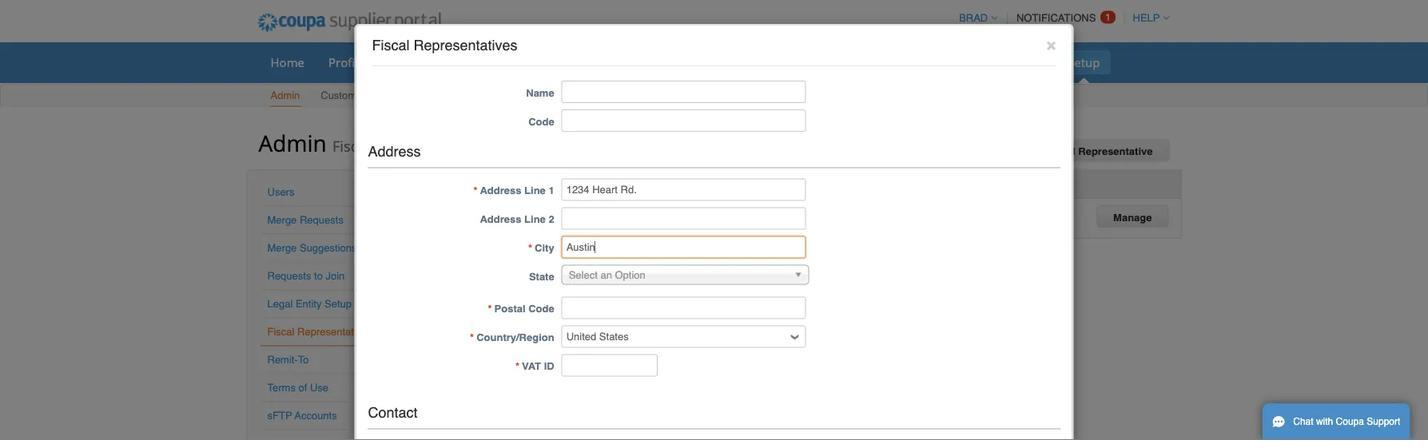 Task type: vqa. For each thing, say whether or not it's contained in the screenshot.
0 Duplicates 0
no



Task type: locate. For each thing, give the bounding box(es) containing it.
fiscal representatives
[[372, 37, 518, 54], [267, 326, 372, 338]]

profile
[[328, 54, 365, 70]]

0 vertical spatial id
[[691, 178, 701, 190]]

address down customer setup link
[[368, 143, 421, 160]]

id
[[691, 178, 701, 190], [544, 360, 554, 372]]

orders link
[[378, 50, 438, 74]]

option
[[615, 269, 646, 281]]

line left 2
[[524, 213, 546, 225]]

admin fiscal representatives
[[259, 127, 482, 158]]

merge down the users at the left top
[[267, 214, 297, 226]]

chat with coupa support button
[[1263, 404, 1410, 440]]

an
[[600, 269, 612, 281]]

sourcing link
[[914, 50, 984, 74]]

contact
[[368, 404, 418, 421]]

setup right × button
[[1068, 54, 1100, 70]]

2 merge from the top
[[267, 242, 297, 254]]

2 tax from the left
[[847, 178, 864, 190]]

representative
[[1078, 145, 1153, 157]]

to
[[298, 354, 309, 366]]

select an option
[[569, 269, 646, 281]]

2 vertical spatial setup
[[324, 298, 352, 310]]

line left 1
[[524, 185, 546, 197]]

registrations
[[867, 178, 933, 190]]

0 vertical spatial admin
[[271, 90, 300, 101]]

* address line 1
[[473, 185, 554, 197]]

requests to join
[[267, 270, 345, 282]]

1 horizontal spatial setup
[[369, 90, 396, 101]]

fiscal representatives link
[[267, 326, 372, 338]]

suggestions
[[300, 242, 357, 254]]

requests
[[300, 214, 344, 226], [267, 270, 311, 282]]

×
[[1046, 35, 1056, 54]]

1 horizontal spatial tax
[[847, 178, 864, 190]]

* for * postal code
[[488, 303, 492, 315]]

1 vertical spatial line
[[524, 213, 546, 225]]

setup right customer
[[369, 90, 396, 101]]

fiscal down customer setup link
[[332, 136, 369, 156]]

remit-
[[267, 354, 298, 366]]

0 horizontal spatial setup
[[324, 298, 352, 310]]

address up address line 2
[[480, 185, 521, 197]]

city
[[535, 242, 554, 254]]

terms of use
[[267, 382, 329, 394]]

requests left "to"
[[267, 270, 311, 282]]

admin for admin
[[271, 90, 300, 101]]

0 vertical spatial address
[[368, 143, 421, 160]]

1 horizontal spatial id
[[691, 178, 701, 190]]

terms of use link
[[267, 382, 329, 394]]

country/region
[[522, 178, 599, 190], [476, 332, 554, 344]]

0 vertical spatial merge
[[267, 214, 297, 226]]

None text field
[[562, 297, 806, 319]]

2 line from the top
[[524, 213, 546, 225]]

code right the postal
[[528, 303, 554, 315]]

catalogs
[[704, 54, 752, 70]]

id up ie1234567t
[[691, 178, 701, 190]]

country/region down the postal
[[476, 332, 554, 344]]

admin down admin link
[[259, 127, 327, 158]]

merge requests link
[[267, 214, 344, 226]]

fiscal down the legal
[[267, 326, 294, 338]]

select an option link
[[562, 265, 809, 285]]

ons
[[1023, 54, 1044, 70]]

customer
[[321, 90, 366, 101]]

0 vertical spatial code
[[528, 115, 554, 127]]

ie1234567t
[[671, 207, 727, 219]]

* for * city
[[528, 242, 532, 254]]

country/region up the united states
[[522, 178, 599, 190]]

fiscal
[[372, 37, 410, 54], [332, 136, 369, 156], [1046, 145, 1075, 157], [267, 326, 294, 338]]

0 vertical spatial requests
[[300, 214, 344, 226]]

terms
[[267, 382, 296, 394]]

admin
[[271, 90, 300, 101], [259, 127, 327, 158]]

1 merge from the top
[[267, 214, 297, 226]]

* vat id
[[515, 360, 554, 372]]

tax
[[671, 178, 688, 190], [847, 178, 864, 190]]

setup link
[[1057, 50, 1110, 74]]

1 vertical spatial id
[[544, 360, 554, 372]]

1 vertical spatial representatives
[[373, 136, 482, 156]]

1 vertical spatial admin
[[259, 127, 327, 158]]

1 vertical spatial country/region
[[476, 332, 554, 344]]

tax right associated
[[847, 178, 864, 190]]

manage link
[[1096, 205, 1169, 228]]

customer setup link
[[320, 86, 397, 107]]

select
[[569, 269, 598, 281]]

* country/region
[[470, 332, 554, 344]]

admin down home link on the left top
[[271, 90, 300, 101]]

0 horizontal spatial tax
[[671, 178, 688, 190]]

states
[[554, 207, 583, 219]]

business performance link
[[765, 50, 911, 74]]

0 horizontal spatial id
[[544, 360, 554, 372]]

merge
[[267, 214, 297, 226], [267, 242, 297, 254]]

2 vertical spatial representatives
[[297, 326, 372, 338]]

asn link
[[577, 50, 621, 74]]

united
[[521, 207, 551, 219]]

0 vertical spatial representatives
[[414, 37, 518, 54]]

legal entity setup
[[267, 298, 352, 310]]

1 vertical spatial setup
[[369, 90, 396, 101]]

invoices
[[635, 54, 680, 70]]

fiscal representatives up orders
[[372, 37, 518, 54]]

2 horizontal spatial setup
[[1068, 54, 1100, 70]]

representatives
[[414, 37, 518, 54], [373, 136, 482, 156], [297, 326, 372, 338]]

setup down join
[[324, 298, 352, 310]]

fiscal representatives down legal entity setup link
[[267, 326, 372, 338]]

2 vertical spatial address
[[480, 213, 521, 225]]

1 vertical spatial merge
[[267, 242, 297, 254]]

associated tax registrations
[[788, 178, 933, 190]]

* for * address line 1
[[473, 185, 477, 197]]

address down * address line 1
[[480, 213, 521, 225]]

tax up ie1234567t
[[671, 178, 688, 190]]

requests up suggestions
[[300, 214, 344, 226]]

state
[[529, 271, 554, 283]]

chat
[[1293, 416, 1313, 428]]

code down name
[[528, 115, 554, 127]]

merge suggestions link
[[267, 242, 357, 254]]

Name text field
[[562, 81, 806, 103]]

id right vat
[[544, 360, 554, 372]]

home
[[271, 54, 304, 70]]

1 vertical spatial code
[[528, 303, 554, 315]]

sheets
[[526, 54, 564, 70]]

profile link
[[318, 50, 375, 74]]

None text field
[[562, 179, 806, 201], [562, 236, 806, 259], [562, 354, 658, 377], [562, 179, 806, 201], [562, 236, 806, 259], [562, 354, 658, 377]]

2
[[549, 213, 554, 225]]

chat with coupa support
[[1293, 416, 1400, 428]]

service/time sheets link
[[441, 50, 574, 74]]

with
[[1316, 416, 1333, 428]]

0 vertical spatial line
[[524, 185, 546, 197]]

1 vertical spatial address
[[480, 185, 521, 197]]

merge down merge requests
[[267, 242, 297, 254]]



Task type: describe. For each thing, give the bounding box(es) containing it.
sftp
[[267, 410, 292, 422]]

customer setup
[[321, 90, 396, 101]]

support
[[1367, 416, 1400, 428]]

address for address line 2
[[480, 213, 521, 225]]

remit-to
[[267, 354, 309, 366]]

fiscal up orders
[[372, 37, 410, 54]]

coupa
[[1336, 416, 1364, 428]]

0 vertical spatial setup
[[1068, 54, 1100, 70]]

of
[[298, 382, 307, 394]]

performance
[[828, 54, 901, 70]]

* city
[[528, 242, 554, 254]]

1 vertical spatial requests
[[267, 270, 311, 282]]

orders
[[389, 54, 428, 70]]

users
[[267, 186, 294, 198]]

admin for admin fiscal representatives
[[259, 127, 327, 158]]

1
[[549, 185, 554, 197]]

Code text field
[[562, 109, 806, 132]]

vat
[[522, 360, 541, 372]]

0 vertical spatial country/region
[[522, 178, 599, 190]]

* for * country/region
[[470, 332, 474, 344]]

address line 2
[[480, 213, 554, 225]]

home link
[[260, 50, 315, 74]]

add-
[[997, 54, 1023, 70]]

legal
[[267, 298, 293, 310]]

1 vertical spatial fiscal representatives
[[267, 326, 372, 338]]

* for * vat id
[[515, 360, 519, 372]]

merge for merge suggestions
[[267, 242, 297, 254]]

1 line from the top
[[524, 185, 546, 197]]

address for address
[[368, 143, 421, 160]]

2 code from the top
[[528, 303, 554, 315]]

legal entity setup link
[[267, 298, 352, 310]]

1 code from the top
[[528, 115, 554, 127]]

service/time
[[452, 54, 523, 70]]

add fiscal representative link
[[1006, 139, 1170, 162]]

fiscal inside admin fiscal representatives
[[332, 136, 369, 156]]

merge for merge requests
[[267, 214, 297, 226]]

name
[[526, 87, 554, 99]]

accounts
[[295, 410, 337, 422]]

associated
[[788, 178, 844, 190]]

requests to join link
[[267, 270, 345, 282]]

asn
[[588, 54, 611, 70]]

remit-to link
[[267, 354, 309, 366]]

tax id
[[671, 178, 701, 190]]

representatives inside admin fiscal representatives
[[373, 136, 482, 156]]

business performance
[[775, 54, 901, 70]]

users link
[[267, 186, 294, 198]]

add fiscal representative
[[1023, 145, 1153, 157]]

service/time sheets
[[452, 54, 564, 70]]

merge requests
[[267, 214, 344, 226]]

united states
[[521, 207, 583, 219]]

sourcing
[[925, 54, 973, 70]]

invoices link
[[624, 50, 690, 74]]

Address Line 2 text field
[[562, 207, 806, 230]]

merge suggestions
[[267, 242, 357, 254]]

1 tax from the left
[[671, 178, 688, 190]]

× button
[[1046, 35, 1056, 54]]

postal
[[494, 303, 525, 315]]

entity
[[296, 298, 322, 310]]

add
[[1023, 145, 1043, 157]]

join
[[326, 270, 345, 282]]

sftp accounts
[[267, 410, 337, 422]]

coupa supplier portal image
[[247, 2, 452, 42]]

to
[[314, 270, 323, 282]]

use
[[310, 382, 329, 394]]

add-ons link
[[987, 50, 1054, 74]]

fiscal right "add"
[[1046, 145, 1075, 157]]

* postal code
[[488, 303, 554, 315]]

0 vertical spatial fiscal representatives
[[372, 37, 518, 54]]

sftp accounts link
[[267, 410, 337, 422]]

catalogs link
[[693, 50, 762, 74]]

add-ons
[[997, 54, 1044, 70]]

admin link
[[270, 86, 301, 107]]

manage
[[1113, 211, 1152, 223]]

business
[[775, 54, 825, 70]]



